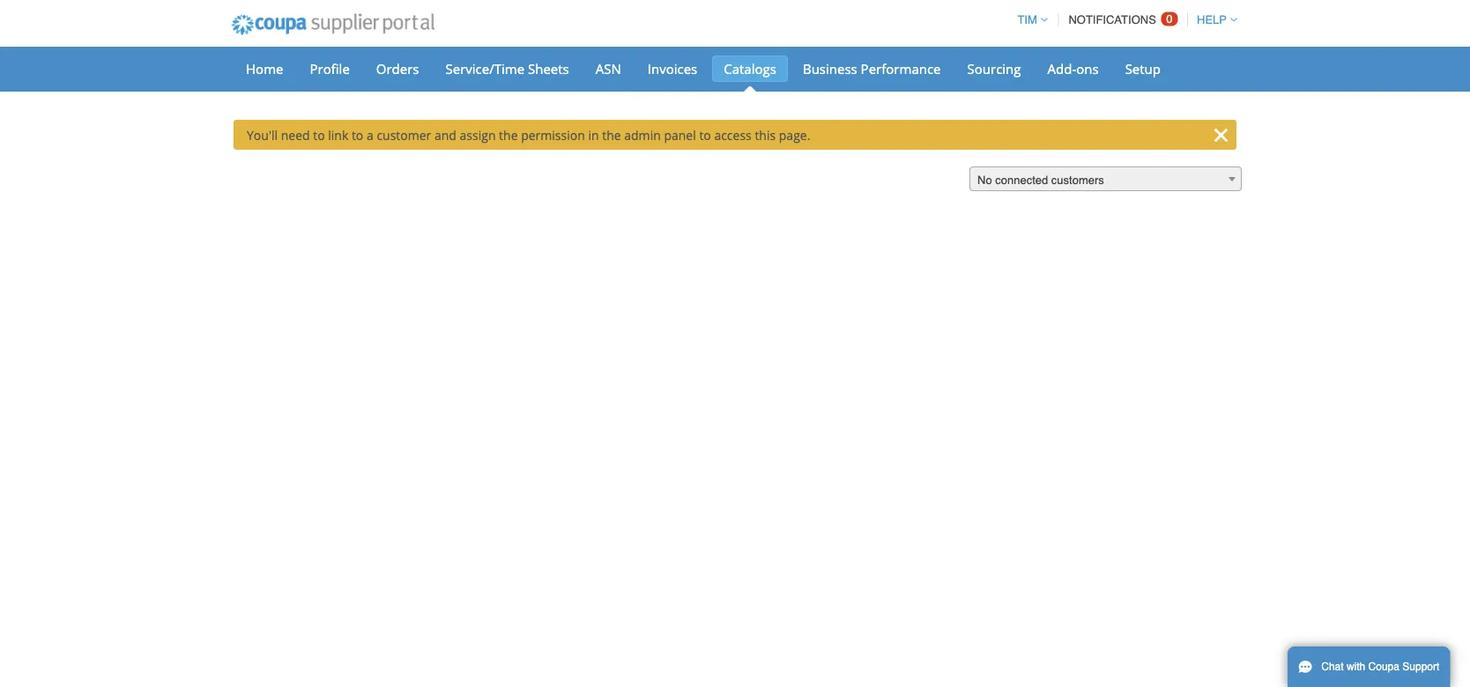 Task type: vqa. For each thing, say whether or not it's contained in the screenshot.
REQUESTS to the bottom
no



Task type: locate. For each thing, give the bounding box(es) containing it.
customer
[[377, 127, 431, 143]]

invoices
[[648, 60, 698, 78]]

0 horizontal spatial to
[[313, 127, 325, 143]]

1 the from the left
[[499, 127, 518, 143]]

profile link
[[298, 56, 361, 82]]

1 horizontal spatial to
[[352, 127, 363, 143]]

chat
[[1322, 661, 1344, 673]]

service/time
[[446, 60, 525, 78]]

service/time sheets link
[[434, 56, 581, 82]]

the
[[499, 127, 518, 143], [602, 127, 621, 143]]

coupa supplier portal image
[[220, 3, 447, 47]]

tim link
[[1010, 13, 1048, 26]]

no connected customers
[[978, 173, 1104, 186]]

to left a
[[352, 127, 363, 143]]

setup link
[[1114, 56, 1172, 82]]

notifications
[[1069, 13, 1156, 26]]

sheets
[[528, 60, 569, 78]]

0 horizontal spatial the
[[499, 127, 518, 143]]

navigation
[[1010, 3, 1238, 37]]

catalogs
[[724, 60, 777, 78]]

home link
[[234, 56, 295, 82]]

3 to from the left
[[699, 127, 711, 143]]

home
[[246, 60, 283, 78]]

navigation containing notifications 0
[[1010, 3, 1238, 37]]

need
[[281, 127, 310, 143]]

2 the from the left
[[602, 127, 621, 143]]

access
[[714, 127, 752, 143]]

2 horizontal spatial to
[[699, 127, 711, 143]]

to left "link"
[[313, 127, 325, 143]]

sourcing
[[968, 60, 1021, 78]]

the right assign
[[499, 127, 518, 143]]

the right in
[[602, 127, 621, 143]]

orders
[[376, 60, 419, 78]]

admin
[[624, 127, 661, 143]]

page.
[[779, 127, 810, 143]]

to right panel
[[699, 127, 711, 143]]

in
[[588, 127, 599, 143]]

tim
[[1018, 13, 1037, 26]]

connected
[[995, 173, 1048, 186]]

to
[[313, 127, 325, 143], [352, 127, 363, 143], [699, 127, 711, 143]]

chat with coupa support
[[1322, 661, 1440, 673]]

2 to from the left
[[352, 127, 363, 143]]

ons
[[1077, 60, 1099, 78]]

a
[[367, 127, 374, 143]]

panel
[[664, 127, 696, 143]]

1 horizontal spatial the
[[602, 127, 621, 143]]



Task type: describe. For each thing, give the bounding box(es) containing it.
with
[[1347, 661, 1366, 673]]

0
[[1167, 12, 1173, 26]]

business
[[803, 60, 857, 78]]

and
[[435, 127, 457, 143]]

support
[[1403, 661, 1440, 673]]

service/time sheets
[[446, 60, 569, 78]]

you'll need to link to a customer and assign the permission in the admin panel to access this page.
[[247, 127, 810, 143]]

help
[[1197, 13, 1227, 26]]

business performance link
[[792, 56, 953, 82]]

business performance
[[803, 60, 941, 78]]

asn link
[[584, 56, 633, 82]]

No connected customers text field
[[971, 167, 1241, 192]]

chat with coupa support button
[[1288, 647, 1450, 688]]

assign
[[460, 127, 496, 143]]

setup
[[1125, 60, 1161, 78]]

this
[[755, 127, 776, 143]]

coupa
[[1369, 661, 1400, 673]]

you'll
[[247, 127, 278, 143]]

no
[[978, 173, 992, 186]]

permission
[[521, 127, 585, 143]]

asn
[[596, 60, 621, 78]]

add-ons link
[[1036, 56, 1110, 82]]

catalogs link
[[712, 56, 788, 82]]

help link
[[1189, 13, 1238, 26]]

sourcing link
[[956, 56, 1033, 82]]

invoices link
[[636, 56, 709, 82]]

1 to from the left
[[313, 127, 325, 143]]

No connected customers field
[[970, 167, 1242, 192]]

orders link
[[365, 56, 431, 82]]

add-
[[1048, 60, 1077, 78]]

notifications 0
[[1069, 12, 1173, 26]]

link
[[328, 127, 348, 143]]

profile
[[310, 60, 350, 78]]

add-ons
[[1048, 60, 1099, 78]]

customers
[[1052, 173, 1104, 186]]

performance
[[861, 60, 941, 78]]



